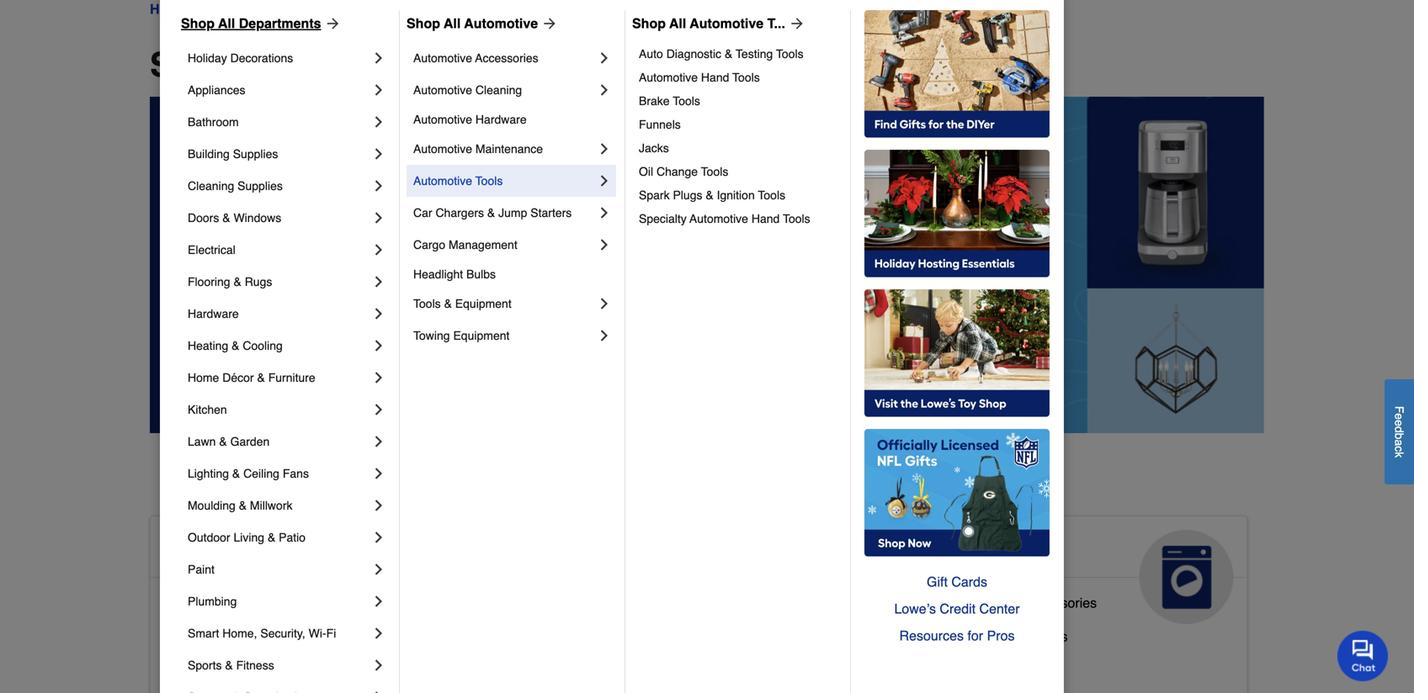 Task type: describe. For each thing, give the bounding box(es) containing it.
shop all automotive t...
[[632, 16, 785, 31]]

millwork
[[250, 499, 292, 513]]

garden
[[230, 435, 270, 449]]

chevron right image for bathroom
[[370, 114, 387, 130]]

specialty automotive hand tools link
[[639, 207, 838, 231]]

flooring & rugs link
[[188, 266, 370, 298]]

visit the lowe's toy shop. image
[[864, 290, 1050, 418]]

lowe's
[[894, 601, 936, 617]]

moulding & millwork
[[188, 499, 292, 513]]

chevron right image for cargo management
[[596, 237, 613, 253]]

automotive cleaning link
[[413, 74, 596, 106]]

lawn & garden link
[[188, 426, 370, 458]]

pet inside "animal & pet care"
[[648, 537, 685, 564]]

doors & windows link
[[188, 202, 370, 234]]

all for shop all automotive
[[444, 16, 461, 31]]

animal & pet care link
[[526, 517, 872, 625]]

cargo management
[[413, 238, 517, 252]]

tools up brake tools link
[[732, 71, 760, 84]]

tools up car chargers & jump starters
[[475, 174, 503, 188]]

kitchen link
[[188, 394, 370, 426]]

spark
[[639, 189, 670, 202]]

lowe's credit center link
[[864, 596, 1050, 623]]

animal
[[539, 537, 618, 564]]

tools down spark plugs & ignition tools link
[[783, 212, 810, 226]]

automotive for tools
[[413, 174, 472, 188]]

automotive hardware link
[[413, 106, 613, 133]]

0 horizontal spatial hand
[[701, 71, 729, 84]]

paint
[[188, 563, 215, 577]]

brake tools link
[[639, 89, 838, 113]]

1 vertical spatial hand
[[752, 212, 780, 226]]

chevron right image for smart home, security, wi-fi
[[370, 625, 387, 642]]

heating & cooling
[[188, 339, 283, 353]]

cleaning supplies
[[188, 179, 283, 193]]

ceiling
[[243, 467, 279, 481]]

& down headlight bulbs
[[444, 297, 452, 311]]

towing equipment link
[[413, 320, 596, 352]]

a
[[1393, 440, 1406, 446]]

wi-
[[309, 627, 326, 641]]

home,
[[222, 627, 257, 641]]

all for shop all departments
[[218, 16, 235, 31]]

gift cards link
[[864, 569, 1050, 596]]

oil
[[639, 165, 653, 178]]

arrow right image for shop all automotive
[[538, 15, 558, 32]]

& right parts
[[1012, 595, 1021, 611]]

sports & fitness link
[[188, 650, 370, 682]]

chevron right image for automotive tools
[[596, 173, 613, 189]]

automotive for hardware
[[413, 113, 472, 126]]

& down accessible bedroom link
[[225, 659, 233, 673]]

accessories inside automotive accessories link
[[475, 51, 538, 65]]

chevron right image for paint
[[370, 561, 387, 578]]

heating & cooling link
[[188, 330, 370, 362]]

gift
[[927, 575, 948, 590]]

chevron right image for automotive cleaning
[[596, 82, 613, 98]]

funnels
[[639, 118, 681, 131]]

home link
[[150, 0, 187, 19]]

shop all departments
[[150, 45, 500, 84]]

enjoy savings year-round. no matter what you're shopping for, find what you need at a great price. image
[[150, 97, 1264, 433]]

for
[[968, 628, 983, 644]]

chevron right image for kitchen
[[370, 402, 387, 418]]

starters
[[531, 206, 572, 220]]

brake tools
[[639, 94, 700, 108]]

outdoor living & patio link
[[188, 522, 370, 554]]

wine
[[988, 629, 1019, 645]]

livestock supplies link
[[539, 619, 651, 652]]

cargo management link
[[413, 229, 596, 261]]

chevron right image for outdoor living & patio
[[370, 529, 387, 546]]

heating
[[188, 339, 228, 353]]

& left rugs
[[234, 275, 241, 289]]

change
[[657, 165, 698, 178]]

1 vertical spatial cleaning
[[188, 179, 234, 193]]

automotive inside "link"
[[464, 16, 538, 31]]

outdoor living & patio
[[188, 531, 306, 545]]

1 horizontal spatial appliances link
[[901, 517, 1247, 625]]

all down shop all departments link
[[243, 45, 285, 84]]

b
[[1393, 433, 1406, 440]]

cooling
[[243, 339, 283, 353]]

livestock
[[539, 622, 595, 638]]

lighting & ceiling fans link
[[188, 458, 370, 490]]

k
[[1393, 452, 1406, 458]]

outdoor
[[188, 531, 230, 545]]

& left patio
[[268, 531, 275, 545]]

automotive for maintenance
[[413, 142, 472, 156]]

f e e d b a c k button
[[1385, 379, 1414, 485]]

hardware link
[[188, 298, 370, 330]]

accessible home link
[[151, 517, 497, 625]]

chevron right image for hardware
[[370, 306, 387, 322]]

ignition
[[717, 189, 755, 202]]

chevron right image for appliances
[[370, 82, 387, 98]]

1 horizontal spatial furniture
[[667, 656, 721, 672]]

plumbing
[[188, 595, 237, 609]]

diagnostic
[[666, 47, 721, 61]]

& right houses,
[[655, 656, 663, 672]]

& left the millwork
[[239, 499, 247, 513]]

shop all departments link
[[181, 13, 341, 34]]

accessible for accessible home
[[164, 537, 287, 564]]

f e e d b a c k
[[1393, 406, 1406, 458]]

automotive up auto diagnostic & testing tools at the top
[[690, 16, 764, 31]]

home décor & furniture link
[[188, 362, 370, 394]]

smart home, security, wi-fi
[[188, 627, 336, 641]]

flooring & rugs
[[188, 275, 272, 289]]

chevron right image for car chargers & jump starters
[[596, 205, 613, 221]]

jacks link
[[639, 136, 838, 160]]

appliances image
[[1140, 530, 1234, 625]]

accessible bedroom link
[[164, 625, 287, 659]]

tools inside "link"
[[701, 165, 728, 178]]

testing
[[736, 47, 773, 61]]

t...
[[767, 16, 785, 31]]

building supplies link
[[188, 138, 370, 170]]

car chargers & jump starters link
[[413, 197, 596, 229]]

pet beds, houses, & furniture
[[539, 656, 721, 672]]

chat invite button image
[[1338, 631, 1389, 682]]

bulbs
[[466, 268, 496, 281]]

supplies for building supplies
[[233, 147, 278, 161]]

headlight bulbs link
[[413, 261, 613, 288]]

accessible home image
[[389, 530, 484, 625]]

& left cooling
[[232, 339, 239, 353]]

hardware inside 'automotive hardware' link
[[476, 113, 527, 126]]

chevron right image for lawn & garden
[[370, 434, 387, 450]]

automotive for cleaning
[[413, 83, 472, 97]]

car
[[413, 206, 432, 220]]

shop for shop all automotive
[[407, 16, 440, 31]]



Task type: locate. For each thing, give the bounding box(es) containing it.
2 vertical spatial supplies
[[599, 622, 651, 638]]

& right entry
[[267, 663, 276, 678]]

0 horizontal spatial appliances link
[[188, 74, 370, 106]]

chevron right image for home décor & furniture
[[370, 370, 387, 386]]

hardware up 'automotive maintenance' link
[[476, 113, 527, 126]]

chevron right image
[[596, 50, 613, 66], [370, 114, 387, 130], [596, 141, 613, 157], [370, 210, 387, 226], [596, 237, 613, 253], [370, 274, 387, 290], [596, 295, 613, 312], [370, 306, 387, 322], [596, 327, 613, 344], [370, 338, 387, 354], [370, 370, 387, 386], [370, 402, 387, 418], [370, 465, 387, 482], [370, 497, 387, 514], [370, 529, 387, 546], [370, 561, 387, 578], [370, 593, 387, 610], [370, 689, 387, 694]]

hand down auto diagnostic & testing tools at the top
[[701, 71, 729, 84]]

0 horizontal spatial shop
[[181, 16, 215, 31]]

accessible inside "link"
[[164, 595, 229, 611]]

& left pros
[[976, 629, 985, 645]]

automotive hand tools
[[639, 71, 760, 84]]

1 vertical spatial bathroom
[[232, 595, 291, 611]]

beds,
[[563, 656, 598, 672]]

home
[[150, 1, 187, 17], [188, 371, 219, 385], [294, 537, 359, 564], [280, 663, 316, 678]]

2 horizontal spatial arrow right image
[[785, 15, 806, 32]]

departments
[[202, 1, 279, 17], [239, 16, 321, 31], [294, 45, 500, 84]]

moulding & millwork link
[[188, 490, 370, 522]]

officially licensed n f l gifts. shop now. image
[[864, 429, 1050, 557]]

flooring
[[188, 275, 230, 289]]

0 horizontal spatial pet
[[539, 656, 559, 672]]

arrow right image inside shop all departments link
[[321, 15, 341, 32]]

automotive for hand
[[639, 71, 698, 84]]

& up automotive hand tools link
[[725, 47, 733, 61]]

bathroom inside "link"
[[232, 595, 291, 611]]

0 vertical spatial appliances
[[188, 83, 245, 97]]

chevron right image for automotive accessories
[[596, 50, 613, 66]]

shop for shop all departments
[[181, 16, 215, 31]]

& right animal
[[624, 537, 641, 564]]

maintenance
[[476, 142, 543, 156]]

4 accessible from the top
[[164, 663, 229, 678]]

hardware
[[476, 113, 527, 126], [188, 307, 239, 321]]

1 vertical spatial furniture
[[667, 656, 721, 672]]

bathroom up smart home, security, wi-fi
[[232, 595, 291, 611]]

supplies for livestock supplies
[[599, 622, 651, 638]]

arrow right image inside shop all automotive "link"
[[538, 15, 558, 32]]

1 vertical spatial appliances
[[914, 537, 1040, 564]]

1 vertical spatial pet
[[539, 656, 559, 672]]

hand down spark plugs & ignition tools link
[[752, 212, 780, 226]]

automotive up the brake tools
[[639, 71, 698, 84]]

automotive up automotive hardware
[[413, 83, 472, 97]]

automotive down the automotive cleaning
[[413, 113, 472, 126]]

appliances down holiday
[[188, 83, 245, 97]]

sports & fitness
[[188, 659, 274, 673]]

moulding
[[188, 499, 236, 513]]

tools down automotive hand tools
[[673, 94, 700, 108]]

& right doors
[[222, 211, 230, 225]]

chevron right image for electrical
[[370, 242, 387, 258]]

tools down t...
[[776, 47, 804, 61]]

lawn
[[188, 435, 216, 449]]

appliances link up chillers
[[901, 517, 1247, 625]]

0 vertical spatial furniture
[[268, 371, 315, 385]]

tools up spark plugs & ignition tools
[[701, 165, 728, 178]]

2 shop from the left
[[407, 16, 440, 31]]

shop up holiday
[[181, 16, 215, 31]]

beverage
[[914, 629, 972, 645]]

tools & equipment link
[[413, 288, 596, 320]]

& inside "animal & pet care"
[[624, 537, 641, 564]]

1 horizontal spatial hardware
[[476, 113, 527, 126]]

0 horizontal spatial accessories
[[475, 51, 538, 65]]

pet beds, houses, & furniture link
[[539, 652, 721, 686]]

electrical link
[[188, 234, 370, 266]]

plumbing link
[[188, 586, 370, 618]]

& right plugs
[[706, 189, 714, 202]]

& inside "link"
[[219, 435, 227, 449]]

departments for shop
[[294, 45, 500, 84]]

accessible for accessible bathroom
[[164, 595, 229, 611]]

&
[[725, 47, 733, 61], [706, 189, 714, 202], [487, 206, 495, 220], [222, 211, 230, 225], [234, 275, 241, 289], [444, 297, 452, 311], [232, 339, 239, 353], [257, 371, 265, 385], [219, 435, 227, 449], [232, 467, 240, 481], [239, 499, 247, 513], [268, 531, 275, 545], [624, 537, 641, 564], [1012, 595, 1021, 611], [976, 629, 985, 645], [655, 656, 663, 672], [225, 659, 233, 673], [267, 663, 276, 678]]

all up diagnostic
[[669, 16, 686, 31]]

e up d
[[1393, 413, 1406, 420]]

all inside shop all automotive "link"
[[444, 16, 461, 31]]

arrow right image for shop all departments
[[321, 15, 341, 32]]

0 horizontal spatial arrow right image
[[321, 15, 341, 32]]

0 vertical spatial appliances link
[[188, 74, 370, 106]]

automotive up the chargers
[[413, 174, 472, 188]]

1 vertical spatial appliances link
[[901, 517, 1247, 625]]

1 horizontal spatial arrow right image
[[538, 15, 558, 32]]

arrow right image up automotive accessories link
[[538, 15, 558, 32]]

chevron right image for holiday decorations
[[370, 50, 387, 66]]

e up b
[[1393, 420, 1406, 427]]

chevron right image for towing equipment
[[596, 327, 613, 344]]

automotive hand tools link
[[639, 66, 838, 89]]

shop all departments
[[181, 16, 321, 31]]

tools right ignition
[[758, 189, 785, 202]]

arrow right image up shop all departments
[[321, 15, 341, 32]]

accessories up chillers
[[1025, 595, 1097, 611]]

1 horizontal spatial shop
[[407, 16, 440, 31]]

1 e from the top
[[1393, 413, 1406, 420]]

0 horizontal spatial furniture
[[268, 371, 315, 385]]

beverage & wine chillers link
[[914, 625, 1068, 659]]

shop inside "link"
[[407, 16, 440, 31]]

automotive accessories
[[413, 51, 538, 65]]

cleaning down "building"
[[188, 179, 234, 193]]

1 vertical spatial equipment
[[453, 329, 510, 343]]

pet inside pet beds, houses, & furniture link
[[539, 656, 559, 672]]

1 horizontal spatial cleaning
[[476, 83, 522, 97]]

all up holiday decorations
[[218, 16, 235, 31]]

chevron right image for cleaning supplies
[[370, 178, 387, 194]]

bathroom
[[188, 115, 239, 129], [232, 595, 291, 611]]

parts
[[977, 595, 1009, 611]]

& right lawn
[[219, 435, 227, 449]]

1 horizontal spatial accessories
[[1025, 595, 1097, 611]]

chevron right image for plumbing
[[370, 593, 387, 610]]

oil change tools link
[[639, 160, 838, 184]]

chevron right image for tools & equipment
[[596, 295, 613, 312]]

1 horizontal spatial pet
[[648, 537, 685, 564]]

equipment down the bulbs
[[455, 297, 512, 311]]

jacks
[[639, 141, 669, 155]]

all for shop all automotive t...
[[669, 16, 686, 31]]

hardware inside hardware "link"
[[188, 307, 239, 321]]

shop
[[181, 16, 215, 31], [407, 16, 440, 31], [632, 16, 666, 31]]

sports
[[188, 659, 222, 673]]

appliances link
[[188, 74, 370, 106], [901, 517, 1247, 625]]

0 vertical spatial supplies
[[233, 147, 278, 161]]

supplies up cleaning supplies in the top of the page
[[233, 147, 278, 161]]

0 vertical spatial equipment
[[455, 297, 512, 311]]

bathroom up "building"
[[188, 115, 239, 129]]

departments for shop
[[239, 16, 321, 31]]

automotive up automotive tools
[[413, 142, 472, 156]]

smart home, security, wi-fi link
[[188, 618, 370, 650]]

fans
[[283, 467, 309, 481]]

all up automotive accessories
[[444, 16, 461, 31]]

all inside shop all departments link
[[218, 16, 235, 31]]

resources for pros
[[899, 628, 1015, 644]]

shop all automotive
[[407, 16, 538, 31]]

e
[[1393, 413, 1406, 420], [1393, 420, 1406, 427]]

0 vertical spatial accessories
[[475, 51, 538, 65]]

cargo
[[413, 238, 445, 252]]

appliances up the cards
[[914, 537, 1040, 564]]

cleaning supplies link
[[188, 170, 370, 202]]

0 horizontal spatial hardware
[[188, 307, 239, 321]]

lighting
[[188, 467, 229, 481]]

accessories up automotive cleaning link
[[475, 51, 538, 65]]

accessible entry & home
[[164, 663, 316, 678]]

kitchen
[[188, 403, 227, 417]]

accessible home
[[164, 537, 359, 564]]

0 vertical spatial hand
[[701, 71, 729, 84]]

supplies for cleaning supplies
[[238, 179, 283, 193]]

2 horizontal spatial shop
[[632, 16, 666, 31]]

0 vertical spatial pet
[[648, 537, 685, 564]]

1 vertical spatial hardware
[[188, 307, 239, 321]]

chevron right image for heating & cooling
[[370, 338, 387, 354]]

arrow right image up auto diagnostic & testing tools link
[[785, 15, 806, 32]]

0 horizontal spatial cleaning
[[188, 179, 234, 193]]

shop up automotive accessories
[[407, 16, 440, 31]]

lighting & ceiling fans
[[188, 467, 309, 481]]

chevron right image for moulding & millwork
[[370, 497, 387, 514]]

decorations
[[230, 51, 293, 65]]

shop up auto
[[632, 16, 666, 31]]

appliance parts & accessories link
[[914, 592, 1097, 625]]

cleaning down automotive accessories link
[[476, 83, 522, 97]]

automotive maintenance
[[413, 142, 543, 156]]

supplies inside the cleaning supplies link
[[238, 179, 283, 193]]

security,
[[260, 627, 305, 641]]

automotive up the automotive cleaning
[[413, 51, 472, 65]]

holiday decorations
[[188, 51, 293, 65]]

plugs
[[673, 189, 702, 202]]

fitness
[[236, 659, 274, 673]]

animal & pet care image
[[764, 530, 859, 625]]

supplies inside livestock supplies link
[[599, 622, 651, 638]]

0 vertical spatial bathroom
[[188, 115, 239, 129]]

shop
[[150, 45, 234, 84]]

holiday hosting essentials. image
[[864, 150, 1050, 278]]

hardware down flooring at left
[[188, 307, 239, 321]]

arrow right image
[[321, 15, 341, 32], [538, 15, 558, 32], [785, 15, 806, 32]]

chevron right image for automotive maintenance
[[596, 141, 613, 157]]

furniture up 'kitchen' link
[[268, 371, 315, 385]]

furniture right houses,
[[667, 656, 721, 672]]

accessible for accessible bedroom
[[164, 629, 229, 645]]

& left 'ceiling'
[[232, 467, 240, 481]]

accessible entry & home link
[[164, 659, 316, 693]]

appliances
[[188, 83, 245, 97], [914, 537, 1040, 564]]

0 vertical spatial cleaning
[[476, 83, 522, 97]]

cleaning inside automotive cleaning link
[[476, 83, 522, 97]]

management
[[449, 238, 517, 252]]

1 horizontal spatial hand
[[752, 212, 780, 226]]

arrow right image inside shop all automotive t... link
[[785, 15, 806, 32]]

tools & equipment
[[413, 297, 512, 311]]

shop all automotive t... link
[[632, 13, 806, 34]]

equipment
[[455, 297, 512, 311], [453, 329, 510, 343]]

equipment down tools & equipment
[[453, 329, 510, 343]]

3 accessible from the top
[[164, 629, 229, 645]]

all
[[218, 16, 235, 31], [444, 16, 461, 31], [669, 16, 686, 31], [243, 45, 285, 84]]

2 e from the top
[[1393, 420, 1406, 427]]

chevron right image for sports & fitness
[[370, 657, 387, 674]]

supplies up houses,
[[599, 622, 651, 638]]

1 accessible from the top
[[164, 537, 287, 564]]

supplies up windows
[[238, 179, 283, 193]]

chevron right image for flooring & rugs
[[370, 274, 387, 290]]

supplies inside building supplies link
[[233, 147, 278, 161]]

auto diagnostic & testing tools
[[639, 47, 804, 61]]

cards
[[951, 575, 987, 590]]

chevron right image
[[370, 50, 387, 66], [370, 82, 387, 98], [596, 82, 613, 98], [370, 146, 387, 162], [596, 173, 613, 189], [370, 178, 387, 194], [596, 205, 613, 221], [370, 242, 387, 258], [370, 434, 387, 450], [370, 625, 387, 642], [370, 657, 387, 674]]

accessible bathroom link
[[164, 592, 291, 625]]

tools down headlight
[[413, 297, 441, 311]]

bedroom
[[232, 629, 287, 645]]

0 horizontal spatial appliances
[[188, 83, 245, 97]]

chevron right image for building supplies
[[370, 146, 387, 162]]

accessible for accessible entry & home
[[164, 663, 229, 678]]

chargers
[[436, 206, 484, 220]]

shop for shop all automotive t...
[[632, 16, 666, 31]]

2 arrow right image from the left
[[538, 15, 558, 32]]

0 vertical spatial hardware
[[476, 113, 527, 126]]

automotive for accessories
[[413, 51, 472, 65]]

automotive maintenance link
[[413, 133, 596, 165]]

chevron right image for doors & windows
[[370, 210, 387, 226]]

2 accessible from the top
[[164, 595, 229, 611]]

funnels link
[[639, 113, 838, 136]]

appliances link down "decorations"
[[188, 74, 370, 106]]

resources for pros link
[[864, 623, 1050, 650]]

3 shop from the left
[[632, 16, 666, 31]]

animal & pet care
[[539, 537, 685, 591]]

shop all automotive link
[[407, 13, 558, 34]]

towing
[[413, 329, 450, 343]]

living
[[234, 531, 264, 545]]

automotive up automotive accessories link
[[464, 16, 538, 31]]

3 arrow right image from the left
[[785, 15, 806, 32]]

livestock supplies
[[539, 622, 651, 638]]

headlight bulbs
[[413, 268, 496, 281]]

1 vertical spatial accessories
[[1025, 595, 1097, 611]]

& left jump
[[487, 206, 495, 220]]

tools
[[776, 47, 804, 61], [732, 71, 760, 84], [673, 94, 700, 108], [701, 165, 728, 178], [475, 174, 503, 188], [758, 189, 785, 202], [783, 212, 810, 226], [413, 297, 441, 311]]

& right décor at the bottom left
[[257, 371, 265, 385]]

c
[[1393, 446, 1406, 452]]

holiday
[[188, 51, 227, 65]]

find gifts for the diyer. image
[[864, 10, 1050, 138]]

all inside shop all automotive t... link
[[669, 16, 686, 31]]

1 horizontal spatial appliances
[[914, 537, 1040, 564]]

1 vertical spatial supplies
[[238, 179, 283, 193]]

chevron right image for lighting & ceiling fans
[[370, 465, 387, 482]]

spark plugs & ignition tools
[[639, 189, 785, 202]]

paint link
[[188, 554, 370, 586]]

1 shop from the left
[[181, 16, 215, 31]]

cleaning
[[476, 83, 522, 97], [188, 179, 234, 193]]

accessories inside appliance parts & accessories link
[[1025, 595, 1097, 611]]

arrow right image for shop all automotive t...
[[785, 15, 806, 32]]

automotive down spark plugs & ignition tools
[[690, 212, 748, 226]]

home décor & furniture
[[188, 371, 315, 385]]

1 arrow right image from the left
[[321, 15, 341, 32]]



Task type: vqa. For each thing, say whether or not it's contained in the screenshot.
4th Accessible from the top
yes



